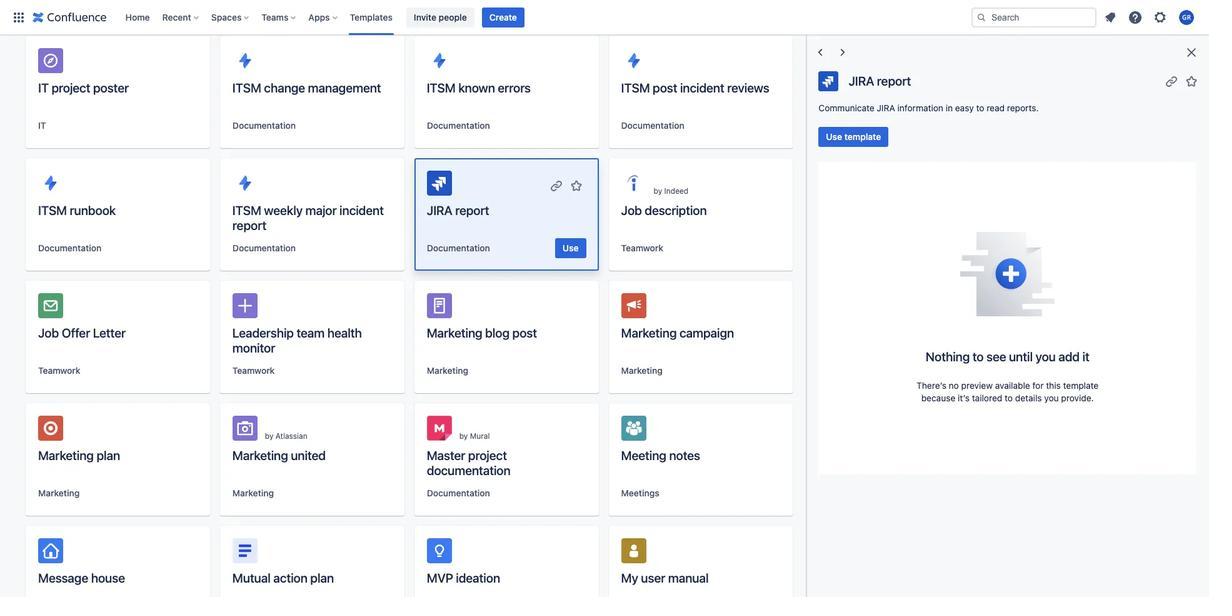 Task type: locate. For each thing, give the bounding box(es) containing it.
star jira report image
[[569, 178, 584, 193]]

1 vertical spatial template
[[1064, 380, 1099, 391]]

read
[[987, 103, 1005, 113]]

documentation button
[[233, 119, 296, 132], [427, 119, 490, 132], [621, 119, 685, 132], [38, 242, 101, 255], [233, 242, 296, 255], [427, 242, 490, 255], [427, 487, 490, 500]]

plan
[[97, 448, 120, 463], [310, 571, 334, 585]]

recent button
[[159, 7, 204, 27]]

2 vertical spatial to
[[1005, 393, 1013, 403]]

teamwork for job offer letter
[[38, 365, 80, 376]]

mutual action plan
[[233, 571, 334, 585]]

marketing blog post
[[427, 326, 537, 340]]

nothing to see until you add it
[[926, 350, 1090, 364]]

0 horizontal spatial teamwork
[[38, 365, 80, 376]]

to
[[977, 103, 985, 113], [973, 350, 984, 364], [1005, 393, 1013, 403]]

itsm runbook
[[38, 203, 116, 218]]

itsm inside itsm weekly major incident report
[[233, 203, 261, 218]]

teamwork button
[[621, 242, 664, 255], [38, 365, 80, 377], [233, 365, 275, 377]]

use down communicate at top right
[[826, 131, 842, 142]]

0 vertical spatial project
[[52, 81, 90, 95]]

0 horizontal spatial teamwork button
[[38, 365, 80, 377]]

marketing button down marketing united
[[233, 487, 274, 500]]

itsm
[[233, 81, 261, 95], [427, 81, 456, 95], [621, 81, 650, 95], [38, 203, 67, 218], [233, 203, 261, 218]]

incident right major
[[340, 203, 384, 218]]

1 vertical spatial you
[[1045, 393, 1059, 403]]

0 horizontal spatial by
[[265, 432, 274, 441]]

itsm post incident reviews
[[621, 81, 770, 95]]

0 horizontal spatial template
[[845, 131, 881, 142]]

search image
[[977, 12, 987, 22]]

star marketing campaign image
[[763, 301, 778, 316]]

0 vertical spatial jira report
[[849, 73, 911, 88]]

to left read
[[977, 103, 985, 113]]

0 vertical spatial it
[[38, 81, 49, 95]]

house
[[91, 571, 125, 585]]

teamwork button for job description
[[621, 242, 664, 255]]

project left poster
[[52, 81, 90, 95]]

documentation for known
[[427, 120, 490, 131]]

documentation button for runbook
[[38, 242, 101, 255]]

use down star jira report icon
[[563, 243, 579, 253]]

0 vertical spatial jira
[[849, 73, 875, 88]]

itsm weekly major incident report
[[233, 203, 384, 233]]

0 horizontal spatial project
[[52, 81, 90, 95]]

you down this
[[1045, 393, 1059, 403]]

1 horizontal spatial post
[[653, 81, 678, 95]]

there's no preview available for this template because it's tailored to details you provide.
[[917, 380, 1099, 403]]

documentation for project
[[427, 488, 490, 498]]

health
[[328, 326, 362, 340]]

0 vertical spatial incident
[[680, 81, 725, 95]]

template up the provide.
[[1064, 380, 1099, 391]]

it up it button
[[38, 81, 49, 95]]

known
[[459, 81, 495, 95]]

this
[[1046, 380, 1061, 391]]

close image
[[1185, 45, 1200, 60]]

documentation button for weekly
[[233, 242, 296, 255]]

it down it project poster on the left top of the page
[[38, 120, 46, 131]]

1 vertical spatial jira report
[[427, 203, 489, 218]]

0 vertical spatial to
[[977, 103, 985, 113]]

my user manual
[[621, 571, 709, 585]]

confluence image
[[33, 10, 107, 25], [33, 10, 107, 25]]

share link image
[[743, 301, 758, 316]]

incident
[[680, 81, 725, 95], [340, 203, 384, 218]]

teamwork down offer
[[38, 365, 80, 376]]

details
[[1016, 393, 1042, 403]]

there's
[[917, 380, 947, 391]]

project
[[52, 81, 90, 95], [468, 448, 507, 463]]

message
[[38, 571, 88, 585]]

1 vertical spatial share link image
[[549, 178, 564, 193]]

1 horizontal spatial teamwork
[[233, 365, 275, 376]]

share link image left star jira report icon
[[549, 178, 564, 193]]

1 horizontal spatial share link image
[[1165, 73, 1180, 88]]

1 horizontal spatial template
[[1064, 380, 1099, 391]]

project down mural
[[468, 448, 507, 463]]

information
[[898, 103, 944, 113]]

1 vertical spatial use
[[563, 243, 579, 253]]

it
[[38, 81, 49, 95], [38, 120, 46, 131]]

campaign
[[680, 326, 734, 340]]

documentation for runbook
[[38, 243, 101, 253]]

0 vertical spatial template
[[845, 131, 881, 142]]

marketing button down marketing plan on the left of the page
[[38, 487, 80, 500]]

0 vertical spatial you
[[1036, 350, 1056, 364]]

mvp ideation
[[427, 571, 500, 585]]

teamwork button down job description
[[621, 242, 664, 255]]

documentation for weekly
[[233, 243, 296, 253]]

1 vertical spatial it
[[38, 120, 46, 131]]

itsm for itsm weekly major incident report
[[233, 203, 261, 218]]

0 horizontal spatial incident
[[340, 203, 384, 218]]

share link image left star jira report image in the right top of the page
[[1165, 73, 1180, 88]]

0 horizontal spatial job
[[38, 326, 59, 340]]

job for job offer letter
[[38, 326, 59, 340]]

1 horizontal spatial project
[[468, 448, 507, 463]]

project inside master project documentation
[[468, 448, 507, 463]]

1 vertical spatial post
[[513, 326, 537, 340]]

job for job description
[[621, 203, 642, 218]]

global element
[[8, 0, 969, 35]]

help icon image
[[1128, 10, 1143, 25]]

marketing
[[427, 326, 483, 340], [621, 326, 677, 340], [427, 365, 468, 376], [621, 365, 663, 376], [38, 448, 94, 463], [233, 448, 288, 463], [38, 488, 80, 498], [233, 488, 274, 498]]

teamwork button down offer
[[38, 365, 80, 377]]

teamwork down the monitor
[[233, 365, 275, 376]]

2 horizontal spatial teamwork
[[621, 243, 664, 253]]

jira
[[849, 73, 875, 88], [877, 103, 895, 113], [427, 203, 453, 218]]

project for it
[[52, 81, 90, 95]]

0 horizontal spatial use
[[563, 243, 579, 253]]

runbook
[[70, 203, 116, 218]]

0 vertical spatial plan
[[97, 448, 120, 463]]

itsm change management
[[233, 81, 381, 95]]

0 horizontal spatial jira report
[[427, 203, 489, 218]]

by atlassian
[[265, 432, 307, 441]]

by left indeed
[[654, 186, 662, 196]]

teamwork button down the monitor
[[233, 365, 275, 377]]

marketing button down marketing campaign
[[621, 365, 663, 377]]

1 horizontal spatial use
[[826, 131, 842, 142]]

teamwork
[[621, 243, 664, 253], [38, 365, 80, 376], [233, 365, 275, 376]]

1 horizontal spatial teamwork button
[[233, 365, 275, 377]]

user
[[641, 571, 666, 585]]

0 vertical spatial report
[[877, 73, 911, 88]]

nothing
[[926, 350, 970, 364]]

invite
[[414, 12, 437, 22]]

0 horizontal spatial plan
[[97, 448, 120, 463]]

1 vertical spatial jira
[[877, 103, 895, 113]]

1 horizontal spatial report
[[455, 203, 489, 218]]

meeting
[[621, 448, 667, 463]]

it button
[[38, 119, 46, 132]]

marketing button down marketing blog post
[[427, 365, 468, 377]]

1 it from the top
[[38, 81, 49, 95]]

home
[[125, 12, 150, 22]]

easy
[[956, 103, 974, 113]]

1 vertical spatial incident
[[340, 203, 384, 218]]

by indeed
[[654, 186, 689, 196]]

teamwork down job description
[[621, 243, 664, 253]]

description
[[645, 203, 707, 218]]

0 vertical spatial job
[[621, 203, 642, 218]]

team
[[297, 326, 325, 340]]

spaces
[[211, 12, 242, 22]]

share link image
[[1165, 73, 1180, 88], [549, 178, 564, 193]]

documentation for change
[[233, 120, 296, 131]]

incident left reviews
[[680, 81, 725, 95]]

incident inside itsm weekly major incident report
[[340, 203, 384, 218]]

teamwork button for leadership team health monitor
[[233, 365, 275, 377]]

2 horizontal spatial by
[[654, 186, 662, 196]]

0 horizontal spatial share link image
[[549, 178, 564, 193]]

post
[[653, 81, 678, 95], [513, 326, 537, 340]]

1 horizontal spatial jira
[[849, 73, 875, 88]]

by up marketing united
[[265, 432, 274, 441]]

apps
[[309, 12, 330, 22]]

2 vertical spatial jira
[[427, 203, 453, 218]]

0 horizontal spatial post
[[513, 326, 537, 340]]

by for job
[[654, 186, 662, 196]]

use for use
[[563, 243, 579, 253]]

2 horizontal spatial teamwork button
[[621, 242, 664, 255]]

1 vertical spatial job
[[38, 326, 59, 340]]

1 vertical spatial plan
[[310, 571, 334, 585]]

to left see
[[973, 350, 984, 364]]

letter
[[93, 326, 126, 340]]

job left description
[[621, 203, 642, 218]]

2 vertical spatial report
[[233, 218, 267, 233]]

1 vertical spatial project
[[468, 448, 507, 463]]

template down communicate at top right
[[845, 131, 881, 142]]

you left add at the bottom right of the page
[[1036, 350, 1056, 364]]

to down available
[[1005, 393, 1013, 403]]

job
[[621, 203, 642, 218], [38, 326, 59, 340]]

1 horizontal spatial plan
[[310, 571, 334, 585]]

spaces button
[[208, 7, 254, 27]]

1 vertical spatial to
[[973, 350, 984, 364]]

by for marketing
[[265, 432, 274, 441]]

documentation button for change
[[233, 119, 296, 132]]

1 horizontal spatial incident
[[680, 81, 725, 95]]

invite people button
[[406, 7, 475, 27]]

banner
[[0, 0, 1210, 35]]

0 vertical spatial use
[[826, 131, 842, 142]]

major
[[306, 203, 337, 218]]

offer
[[62, 326, 90, 340]]

2 it from the top
[[38, 120, 46, 131]]

0 horizontal spatial report
[[233, 218, 267, 233]]

0 vertical spatial post
[[653, 81, 678, 95]]

marketing button for marketing united
[[233, 487, 274, 500]]

teamwork button for job offer letter
[[38, 365, 80, 377]]

marketing button
[[427, 365, 468, 377], [621, 365, 663, 377], [38, 487, 80, 500], [233, 487, 274, 500]]

jira report
[[849, 73, 911, 88], [427, 203, 489, 218]]

people
[[439, 12, 467, 22]]

template
[[845, 131, 881, 142], [1064, 380, 1099, 391]]

itsm known errors
[[427, 81, 531, 95]]

report inside itsm weekly major incident report
[[233, 218, 267, 233]]

job left offer
[[38, 326, 59, 340]]

1 horizontal spatial job
[[621, 203, 642, 218]]

by left mural
[[459, 432, 468, 441]]

tailored
[[972, 393, 1003, 403]]

Search field
[[972, 7, 1097, 27]]

marketing button for marketing campaign
[[621, 365, 663, 377]]

until
[[1009, 350, 1033, 364]]

1 horizontal spatial by
[[459, 432, 468, 441]]



Task type: vqa. For each thing, say whether or not it's contained in the screenshot.
Meeting Notes
yes



Task type: describe. For each thing, give the bounding box(es) containing it.
because
[[922, 393, 956, 403]]

action
[[273, 571, 308, 585]]

invite people
[[414, 12, 467, 22]]

documentation button for post
[[621, 119, 685, 132]]

1 horizontal spatial jira report
[[849, 73, 911, 88]]

meetings button
[[621, 487, 660, 500]]

mvp
[[427, 571, 453, 585]]

apps button
[[305, 7, 342, 27]]

0 horizontal spatial jira
[[427, 203, 453, 218]]

itsm for itsm runbook
[[38, 203, 67, 218]]

settings icon image
[[1153, 10, 1168, 25]]

reviews
[[727, 81, 770, 95]]

itsm for itsm change management
[[233, 81, 261, 95]]

use for use template
[[826, 131, 842, 142]]

monitor
[[233, 341, 275, 355]]

provide.
[[1062, 393, 1094, 403]]

blog
[[485, 326, 510, 340]]

2 horizontal spatial report
[[877, 73, 911, 88]]

job offer letter
[[38, 326, 126, 340]]

templates link
[[346, 7, 396, 27]]

ideation
[[456, 571, 500, 585]]

it's
[[958, 393, 970, 403]]

teamwork for job description
[[621, 243, 664, 253]]

teams
[[262, 12, 289, 22]]

previous template image
[[813, 45, 828, 60]]

documentation
[[427, 463, 511, 478]]

banner containing home
[[0, 0, 1210, 35]]

notification icon image
[[1103, 10, 1118, 25]]

2 horizontal spatial jira
[[877, 103, 895, 113]]

weekly
[[264, 203, 303, 218]]

documentation button for known
[[427, 119, 490, 132]]

itsm for itsm post incident reviews
[[621, 81, 650, 95]]

teamwork for leadership team health monitor
[[233, 365, 275, 376]]

template inside the there's no preview available for this template because it's tailored to details you provide.
[[1064, 380, 1099, 391]]

use template
[[826, 131, 881, 142]]

united
[[291, 448, 326, 463]]

for
[[1033, 380, 1044, 391]]

you inside the there's no preview available for this template because it's tailored to details you provide.
[[1045, 393, 1059, 403]]

available
[[995, 380, 1031, 391]]

to inside the there's no preview available for this template because it's tailored to details you provide.
[[1005, 393, 1013, 403]]

by for master
[[459, 432, 468, 441]]

mural
[[470, 432, 490, 441]]

create
[[490, 12, 517, 22]]

marketing campaign
[[621, 326, 734, 340]]

reports.
[[1007, 103, 1039, 113]]

your profile and preferences image
[[1180, 10, 1195, 25]]

message house
[[38, 571, 125, 585]]

meetings
[[621, 488, 660, 498]]

management
[[308, 81, 381, 95]]

it for it
[[38, 120, 46, 131]]

meeting notes
[[621, 448, 700, 463]]

atlassian
[[276, 432, 307, 441]]

templates
[[350, 12, 393, 22]]

my user manual button
[[609, 526, 793, 597]]

preview
[[962, 380, 993, 391]]

in
[[946, 103, 953, 113]]

change
[[264, 81, 305, 95]]

no
[[949, 380, 959, 391]]

project for master
[[468, 448, 507, 463]]

marketing button for marketing plan
[[38, 487, 80, 500]]

notes
[[669, 448, 700, 463]]

1 vertical spatial report
[[455, 203, 489, 218]]

it
[[1083, 350, 1090, 364]]

star jira report image
[[1185, 73, 1200, 88]]

it for it project poster
[[38, 81, 49, 95]]

errors
[[498, 81, 531, 95]]

documentation for post
[[621, 120, 685, 131]]

leadership team health monitor
[[233, 326, 362, 355]]

communicate jira information in easy to read reports.
[[819, 103, 1039, 113]]

0 vertical spatial share link image
[[1165, 73, 1180, 88]]

message house button
[[26, 526, 210, 597]]

plan inside "button"
[[310, 571, 334, 585]]

documentation button for project
[[427, 487, 490, 500]]

my
[[621, 571, 638, 585]]

create link
[[482, 7, 525, 27]]

poster
[[93, 81, 129, 95]]

by mural
[[459, 432, 490, 441]]

teams button
[[258, 7, 301, 27]]

manual
[[668, 571, 709, 585]]

master
[[427, 448, 465, 463]]

communicate
[[819, 103, 875, 113]]

template inside button
[[845, 131, 881, 142]]

mutual
[[233, 571, 271, 585]]

home link
[[122, 7, 154, 27]]

leadership
[[233, 326, 294, 340]]

it project poster
[[38, 81, 129, 95]]

master project documentation
[[427, 448, 511, 478]]

use template button
[[819, 127, 889, 147]]

can't display the preview image
[[961, 232, 1055, 316]]

appswitcher icon image
[[11, 10, 26, 25]]

marketing united
[[233, 448, 326, 463]]

see
[[987, 350, 1007, 364]]

marketing plan
[[38, 448, 120, 463]]

marketing button for marketing blog post
[[427, 365, 468, 377]]

indeed
[[665, 186, 689, 196]]

add
[[1059, 350, 1080, 364]]

itsm for itsm known errors
[[427, 81, 456, 95]]

next template image
[[836, 45, 851, 60]]

job description
[[621, 203, 707, 218]]

mutual action plan button
[[220, 526, 404, 597]]

use button
[[555, 238, 586, 258]]



